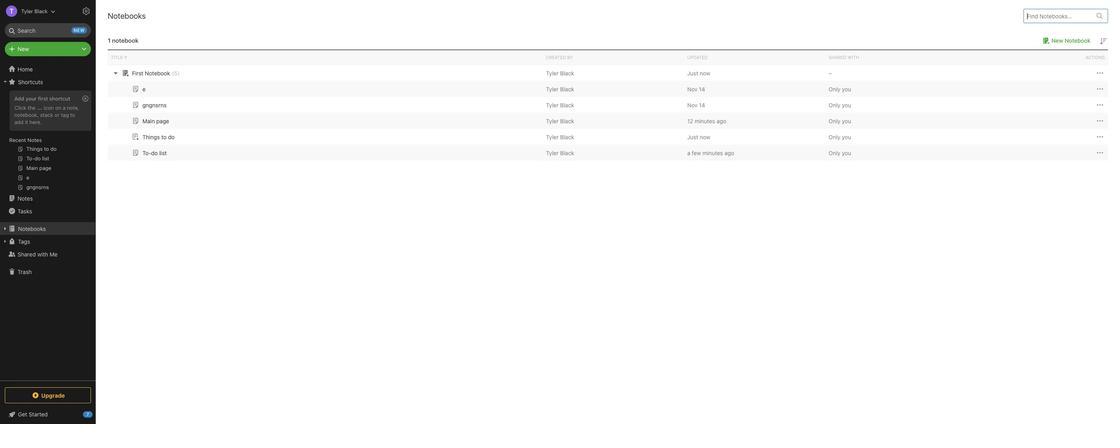 Task type: locate. For each thing, give the bounding box(es) containing it.
you inside main page row
[[842, 118, 851, 124]]

0 vertical spatial nov
[[687, 86, 698, 92]]

only for do
[[829, 149, 841, 156]]

tyler black for main page
[[546, 118, 574, 124]]

title button
[[108, 50, 543, 65]]

notes right "recent"
[[27, 137, 42, 143]]

1 now from the top
[[700, 70, 711, 76]]

you for to
[[842, 133, 851, 140]]

tyler black inside e row
[[546, 86, 574, 92]]

minutes
[[695, 118, 715, 124], [703, 149, 723, 156]]

0 horizontal spatial do
[[151, 149, 158, 156]]

new
[[1052, 37, 1064, 44], [18, 45, 29, 52]]

you for page
[[842, 118, 851, 124]]

more actions image inside to-do list row
[[1096, 148, 1105, 158]]

notebook
[[112, 37, 139, 44]]

new search field
[[10, 23, 87, 38]]

e button
[[131, 84, 146, 94]]

1 more actions field from the top
[[1096, 68, 1105, 78]]

just inside things to do row
[[687, 133, 698, 140]]

you inside to-do list row
[[842, 149, 851, 156]]

just for only you
[[687, 133, 698, 140]]

tyler black for to-do list
[[546, 149, 574, 156]]

do left list
[[151, 149, 158, 156]]

1 you from the top
[[842, 86, 851, 92]]

me
[[50, 251, 58, 258]]

Search text field
[[10, 23, 85, 38]]

home link
[[0, 63, 96, 75]]

1 vertical spatial more actions image
[[1096, 148, 1105, 158]]

0 vertical spatial just now
[[687, 70, 711, 76]]

0 vertical spatial now
[[700, 70, 711, 76]]

now down updated
[[700, 70, 711, 76]]

here.
[[29, 119, 42, 125]]

you inside things to do row
[[842, 133, 851, 140]]

just now up few
[[687, 133, 711, 140]]

tree
[[0, 63, 96, 380]]

2 nov from the top
[[687, 102, 698, 108]]

tyler inside e row
[[546, 86, 559, 92]]

only inside things to do row
[[829, 133, 841, 140]]

notebooks up "notebook"
[[108, 11, 146, 20]]

0 vertical spatial a
[[63, 105, 66, 111]]

nov inside gngnsrns row
[[687, 102, 698, 108]]

ago
[[717, 118, 726, 124], [725, 149, 734, 156]]

tyler black inside the 'account' field
[[21, 8, 48, 14]]

nov 14 inside e row
[[687, 86, 705, 92]]

a right on
[[63, 105, 66, 111]]

only
[[829, 86, 841, 92], [829, 102, 841, 108], [829, 118, 841, 124], [829, 133, 841, 140], [829, 149, 841, 156]]

5 only from the top
[[829, 149, 841, 156]]

5 more actions field from the top
[[1096, 132, 1105, 142]]

shortcuts
[[18, 78, 43, 85]]

new inside button
[[1052, 37, 1064, 44]]

only you for do
[[829, 149, 851, 156]]

more actions image for e
[[1096, 84, 1105, 94]]

row group containing first notebook
[[108, 65, 1108, 161]]

1 vertical spatial just now
[[687, 133, 711, 140]]

notes up tasks
[[18, 195, 33, 202]]

tyler inside to-do list row
[[546, 149, 559, 156]]

by
[[567, 55, 573, 60]]

0 vertical spatial nov 14
[[687, 86, 705, 92]]

5
[[174, 70, 178, 76]]

4 you from the top
[[842, 133, 851, 140]]

2 you from the top
[[842, 102, 851, 108]]

4 only you from the top
[[829, 133, 851, 140]]

1 horizontal spatial to
[[161, 133, 167, 140]]

black inside gngnsrns row
[[560, 102, 574, 108]]

1 only you from the top
[[829, 86, 851, 92]]

more actions image inside gngnsrns row
[[1096, 100, 1105, 110]]

2 just now from the top
[[687, 133, 711, 140]]

more actions image inside e row
[[1096, 84, 1105, 94]]

only inside to-do list row
[[829, 149, 841, 156]]

do
[[168, 133, 175, 140], [151, 149, 158, 156]]

tyler inside gngnsrns row
[[546, 102, 559, 108]]

0 horizontal spatial notebook
[[145, 70, 170, 76]]

shared with button
[[826, 50, 967, 65]]

0 vertical spatial ago
[[717, 118, 726, 124]]

notebooks up tags
[[18, 225, 46, 232]]

nov 14 inside gngnsrns row
[[687, 102, 705, 108]]

1 horizontal spatial new
[[1052, 37, 1064, 44]]

0 vertical spatial notebook
[[1065, 37, 1091, 44]]

6 more actions field from the top
[[1096, 148, 1105, 158]]

tyler black inside 'first notebook' row
[[546, 70, 574, 76]]

tyler black inside main page row
[[546, 118, 574, 124]]

14 down updated
[[699, 86, 705, 92]]

2 only you from the top
[[829, 102, 851, 108]]

14 up 12 minutes ago
[[699, 102, 705, 108]]

with
[[37, 251, 48, 258]]

new for new notebook
[[1052, 37, 1064, 44]]

to right things
[[161, 133, 167, 140]]

2 more actions image from the top
[[1096, 84, 1105, 94]]

1 vertical spatial notebook
[[145, 70, 170, 76]]

1 vertical spatial 14
[[699, 102, 705, 108]]

a inside icon on a note, notebook, stack or tag to add it here.
[[63, 105, 66, 111]]

3 more actions image from the top
[[1096, 116, 1105, 126]]

3 only from the top
[[829, 118, 841, 124]]

new inside popup button
[[18, 45, 29, 52]]

1 vertical spatial ago
[[725, 149, 734, 156]]

you
[[842, 86, 851, 92], [842, 102, 851, 108], [842, 118, 851, 124], [842, 133, 851, 140], [842, 149, 851, 156]]

black
[[34, 8, 48, 14], [560, 70, 574, 76], [560, 86, 574, 92], [560, 102, 574, 108], [560, 118, 574, 124], [560, 133, 574, 140], [560, 149, 574, 156]]

ago right few
[[725, 149, 734, 156]]

trash link
[[0, 265, 95, 278]]

main page row
[[108, 113, 1108, 129]]

new down find notebooks… text field
[[1052, 37, 1064, 44]]

1 notebook
[[108, 37, 139, 44]]

ago right 12 on the top of page
[[717, 118, 726, 124]]

tyler black for gngnsrns
[[546, 102, 574, 108]]

0 vertical spatial new
[[1052, 37, 1064, 44]]

just down updated
[[687, 70, 698, 76]]

group containing add your first shortcut
[[0, 88, 95, 195]]

only you inside main page row
[[829, 118, 851, 124]]

tyler black inside to-do list row
[[546, 149, 574, 156]]

black for gngnsrns
[[560, 102, 574, 108]]

now inside things to do row
[[700, 133, 711, 140]]

just now
[[687, 70, 711, 76], [687, 133, 711, 140]]

1 vertical spatial now
[[700, 133, 711, 140]]

tyler black for e
[[546, 86, 574, 92]]

do down page
[[168, 133, 175, 140]]

minutes inside to-do list row
[[703, 149, 723, 156]]

1 vertical spatial minutes
[[703, 149, 723, 156]]

nov inside e row
[[687, 86, 698, 92]]

new
[[74, 28, 85, 33]]

icon on a note, notebook, stack or tag to add it here.
[[14, 105, 79, 125]]

settings image
[[81, 6, 91, 16]]

main
[[142, 118, 155, 124]]

4 only from the top
[[829, 133, 841, 140]]

0 horizontal spatial a
[[63, 105, 66, 111]]

1 more actions image from the top
[[1096, 100, 1105, 110]]

2 now from the top
[[700, 133, 711, 140]]

a
[[63, 105, 66, 111], [687, 149, 691, 156]]

black for to-do list
[[560, 149, 574, 156]]

notebooks element
[[96, 0, 1120, 424]]

notebook left (
[[145, 70, 170, 76]]

minutes inside main page row
[[695, 118, 715, 124]]

or
[[55, 112, 60, 118]]

12 minutes ago
[[687, 118, 726, 124]]

new up home
[[18, 45, 29, 52]]

tyler
[[21, 8, 33, 14], [546, 70, 559, 76], [546, 86, 559, 92], [546, 102, 559, 108], [546, 118, 559, 124], [546, 133, 559, 140], [546, 149, 559, 156]]

things to do
[[142, 133, 175, 140]]

1
[[108, 37, 111, 44]]

nov
[[687, 86, 698, 92], [687, 102, 698, 108]]

to
[[70, 112, 75, 118], [161, 133, 167, 140]]

tyler black inside gngnsrns row
[[546, 102, 574, 108]]

tree containing home
[[0, 63, 96, 380]]

1 only from the top
[[829, 86, 841, 92]]

to down the note,
[[70, 112, 75, 118]]

black inside e row
[[560, 86, 574, 92]]

0 horizontal spatial to
[[70, 112, 75, 118]]

4 more actions field from the top
[[1096, 116, 1105, 126]]

now inside 'first notebook' row
[[700, 70, 711, 76]]

now down 12 minutes ago
[[700, 133, 711, 140]]

first notebook ( 5 )
[[132, 70, 180, 76]]

more actions field inside to-do list row
[[1096, 148, 1105, 158]]

0 horizontal spatial notebooks
[[18, 225, 46, 232]]

1 vertical spatial nov
[[687, 102, 698, 108]]

0 vertical spatial do
[[168, 133, 175, 140]]

tyler inside the 'account' field
[[21, 8, 33, 14]]

1 vertical spatial nov 14
[[687, 102, 705, 108]]

0 vertical spatial notes
[[27, 137, 42, 143]]

new button
[[5, 42, 91, 56]]

things to do 4 element
[[142, 133, 175, 140]]

more actions field inside gngnsrns row
[[1096, 100, 1105, 110]]

0 vertical spatial more actions image
[[1096, 100, 1105, 110]]

tyler black inside things to do row
[[546, 133, 574, 140]]

(
[[172, 70, 174, 76]]

to inside button
[[161, 133, 167, 140]]

with
[[848, 55, 860, 60]]

gngnsrns 2 element
[[142, 102, 167, 108]]

notebook
[[1065, 37, 1091, 44], [145, 70, 170, 76]]

shared
[[829, 55, 847, 60]]

upgrade
[[41, 392, 65, 399]]

black for things to do
[[560, 133, 574, 140]]

you inside e row
[[842, 86, 851, 92]]

0 vertical spatial just
[[687, 70, 698, 76]]

row group
[[108, 65, 1108, 161]]

only inside main page row
[[829, 118, 841, 124]]

black inside things to do row
[[560, 133, 574, 140]]

e
[[142, 86, 146, 92]]

just now for –
[[687, 70, 711, 76]]

more actions image inside main page row
[[1096, 116, 1105, 126]]

just now inside things to do row
[[687, 133, 711, 140]]

e row
[[108, 81, 1108, 97]]

0 vertical spatial to
[[70, 112, 75, 118]]

group
[[0, 88, 95, 195]]

first notebook row
[[108, 65, 1108, 81]]

more actions image for a few minutes ago
[[1096, 148, 1105, 158]]

minutes right 12 on the top of page
[[695, 118, 715, 124]]

gngnsrns
[[142, 102, 167, 108]]

2 nov 14 from the top
[[687, 102, 705, 108]]

click
[[14, 105, 26, 111]]

1 just from the top
[[687, 70, 698, 76]]

3 only you from the top
[[829, 118, 851, 124]]

1 nov 14 from the top
[[687, 86, 705, 92]]

tyler inside main page row
[[546, 118, 559, 124]]

0 vertical spatial minutes
[[695, 118, 715, 124]]

a left few
[[687, 149, 691, 156]]

only for page
[[829, 118, 841, 124]]

only you for page
[[829, 118, 851, 124]]

3 more actions field from the top
[[1096, 100, 1105, 110]]

tyler inside things to do row
[[546, 133, 559, 140]]

14 inside gngnsrns row
[[699, 102, 705, 108]]

more actions field for to-do list
[[1096, 148, 1105, 158]]

more actions image inside things to do row
[[1096, 132, 1105, 142]]

tags
[[18, 238, 30, 245]]

2 14 from the top
[[699, 102, 705, 108]]

0 vertical spatial 14
[[699, 86, 705, 92]]

nov 14 up 12 on the top of page
[[687, 102, 705, 108]]

14 inside e row
[[699, 86, 705, 92]]

minutes right few
[[703, 149, 723, 156]]

nov for e
[[687, 86, 698, 92]]

it
[[25, 119, 28, 125]]

just now inside 'first notebook' row
[[687, 70, 711, 76]]

1 vertical spatial notebooks
[[18, 225, 46, 232]]

things
[[142, 133, 160, 140]]

shortcuts button
[[0, 75, 95, 88]]

more actions image
[[1096, 68, 1105, 78], [1096, 84, 1105, 94], [1096, 116, 1105, 126], [1096, 132, 1105, 142]]

1 horizontal spatial notebook
[[1065, 37, 1091, 44]]

just down 12 on the top of page
[[687, 133, 698, 140]]

1 nov from the top
[[687, 86, 698, 92]]

more actions field inside things to do row
[[1096, 132, 1105, 142]]

notebook inside row
[[145, 70, 170, 76]]

only you inside gngnsrns row
[[829, 102, 851, 108]]

shared
[[18, 251, 36, 258]]

...
[[37, 105, 42, 111]]

to-do list 5 element
[[142, 149, 167, 156]]

a few minutes ago
[[687, 149, 734, 156]]

click the ...
[[14, 105, 42, 111]]

5 only you from the top
[[829, 149, 851, 156]]

a inside to-do list row
[[687, 149, 691, 156]]

now
[[700, 70, 711, 76], [700, 133, 711, 140]]

nov 14 for gngnsrns
[[687, 102, 705, 108]]

7
[[86, 412, 89, 417]]

title
[[111, 55, 123, 60]]

more actions image for main page
[[1096, 116, 1105, 126]]

notebook for new
[[1065, 37, 1091, 44]]

Find Notebooks… text field
[[1024, 9, 1092, 23]]

2 more actions field from the top
[[1096, 84, 1105, 94]]

tyler black
[[21, 8, 48, 14], [546, 70, 574, 76], [546, 86, 574, 92], [546, 102, 574, 108], [546, 118, 574, 124], [546, 133, 574, 140], [546, 149, 574, 156]]

12
[[687, 118, 693, 124]]

1 vertical spatial just
[[687, 133, 698, 140]]

2 just from the top
[[687, 133, 698, 140]]

notes inside group
[[27, 137, 42, 143]]

notebooks
[[108, 11, 146, 20], [18, 225, 46, 232]]

more actions field inside main page row
[[1096, 116, 1105, 126]]

only you inside to-do list row
[[829, 149, 851, 156]]

1 vertical spatial a
[[687, 149, 691, 156]]

1 14 from the top
[[699, 86, 705, 92]]

only you for to
[[829, 133, 851, 140]]

1 horizontal spatial notebooks
[[108, 11, 146, 20]]

only you inside things to do row
[[829, 133, 851, 140]]

actions
[[1086, 55, 1105, 60]]

More actions field
[[1096, 68, 1105, 78], [1096, 84, 1105, 94], [1096, 100, 1105, 110], [1096, 116, 1105, 126], [1096, 132, 1105, 142], [1096, 148, 1105, 158]]

black inside to-do list row
[[560, 149, 574, 156]]

notebook up actions
[[1065, 37, 1091, 44]]

ago inside main page row
[[717, 118, 726, 124]]

1 more actions image from the top
[[1096, 68, 1105, 78]]

just
[[687, 70, 698, 76], [687, 133, 698, 140]]

4 more actions image from the top
[[1096, 132, 1105, 142]]

1 vertical spatial to
[[161, 133, 167, 140]]

nov 14 down updated
[[687, 86, 705, 92]]

5 you from the top
[[842, 149, 851, 156]]

black inside main page row
[[560, 118, 574, 124]]

more actions image
[[1096, 100, 1105, 110], [1096, 148, 1105, 158]]

just inside 'first notebook' row
[[687, 70, 698, 76]]

1 horizontal spatial a
[[687, 149, 691, 156]]

2 only from the top
[[829, 102, 841, 108]]

2 more actions image from the top
[[1096, 148, 1105, 158]]

now for only you
[[700, 133, 711, 140]]

only inside gngnsrns row
[[829, 102, 841, 108]]

1 vertical spatial new
[[18, 45, 29, 52]]

more actions field inside e row
[[1096, 84, 1105, 94]]

14
[[699, 86, 705, 92], [699, 102, 705, 108]]

1 just now from the top
[[687, 70, 711, 76]]

notebook inside button
[[1065, 37, 1091, 44]]

just now down updated
[[687, 70, 711, 76]]

3 you from the top
[[842, 118, 851, 124]]

0 horizontal spatial new
[[18, 45, 29, 52]]

get
[[18, 411, 27, 418]]



Task type: vqa. For each thing, say whether or not it's contained in the screenshot.
'Find tags…' TEXT BOX
no



Task type: describe. For each thing, give the bounding box(es) containing it.
sort options image
[[1099, 36, 1108, 46]]

recent
[[9, 137, 26, 143]]

more actions image for nov 14
[[1096, 100, 1105, 110]]

expand tags image
[[2, 238, 8, 245]]

new for new
[[18, 45, 29, 52]]

gngnsrns button
[[131, 100, 167, 110]]

recent notes
[[9, 137, 42, 143]]

more actions field for gngnsrns
[[1096, 100, 1105, 110]]

only you inside e row
[[829, 86, 851, 92]]

Account field
[[0, 3, 56, 19]]

started
[[29, 411, 48, 418]]

actions button
[[967, 50, 1108, 65]]

just now for only you
[[687, 133, 711, 140]]

14 for e
[[699, 86, 705, 92]]

tyler for main page
[[546, 118, 559, 124]]

black inside the 'account' field
[[34, 8, 48, 14]]

notebook,
[[14, 112, 39, 118]]

few
[[692, 149, 701, 156]]

main page button
[[131, 116, 169, 126]]

1 vertical spatial do
[[151, 149, 158, 156]]

shared with me
[[18, 251, 58, 258]]

tyler for e
[[546, 86, 559, 92]]

on
[[55, 105, 61, 111]]

black inside 'first notebook' row
[[560, 70, 574, 76]]

click to collapse image
[[93, 409, 99, 419]]

tyler for to-do list
[[546, 149, 559, 156]]

row group inside the notebooks element
[[108, 65, 1108, 161]]

notebooks link
[[0, 222, 95, 235]]

gngnsrns row
[[108, 97, 1108, 113]]

tasks button
[[0, 205, 95, 217]]

your
[[26, 95, 37, 102]]

created by
[[546, 55, 573, 60]]

created by button
[[543, 50, 684, 65]]

main page 3 element
[[142, 118, 169, 124]]

more actions field for e
[[1096, 84, 1105, 94]]

to-do list button
[[131, 148, 167, 158]]

new notebook
[[1052, 37, 1091, 44]]

Sort field
[[1099, 36, 1108, 46]]

things to do button
[[131, 132, 175, 142]]

black for e
[[560, 86, 574, 92]]

tasks
[[18, 208, 32, 214]]

updated
[[687, 55, 708, 60]]

to inside icon on a note, notebook, stack or tag to add it here.
[[70, 112, 75, 118]]

now for –
[[700, 70, 711, 76]]

tyler inside 'first notebook' row
[[546, 70, 559, 76]]

notes link
[[0, 192, 95, 205]]

the
[[28, 105, 35, 111]]

upgrade button
[[5, 387, 91, 403]]

icon
[[44, 105, 54, 111]]

tyler black for things to do
[[546, 133, 574, 140]]

you for do
[[842, 149, 851, 156]]

you inside gngnsrns row
[[842, 102, 851, 108]]

e 1 element
[[142, 86, 146, 92]]

first
[[132, 70, 143, 76]]

just for –
[[687, 70, 698, 76]]

shared with me link
[[0, 248, 95, 261]]

add
[[14, 119, 24, 125]]

ago inside to-do list row
[[725, 149, 734, 156]]

tyler for things to do
[[546, 133, 559, 140]]

)
[[178, 70, 180, 76]]

14 for gngnsrns
[[699, 102, 705, 108]]

more actions image inside 'first notebook' row
[[1096, 68, 1105, 78]]

shortcut
[[49, 95, 70, 102]]

only for to
[[829, 133, 841, 140]]

page
[[156, 118, 169, 124]]

note,
[[67, 105, 79, 111]]

to-do list
[[142, 149, 167, 156]]

tags button
[[0, 235, 95, 248]]

tag
[[61, 112, 69, 118]]

more actions field inside 'first notebook' row
[[1096, 68, 1105, 78]]

to-do list row
[[108, 145, 1108, 161]]

to-
[[142, 149, 151, 156]]

list
[[159, 149, 167, 156]]

1 vertical spatial notes
[[18, 195, 33, 202]]

add
[[14, 95, 24, 102]]

nov for gngnsrns
[[687, 102, 698, 108]]

updated button
[[684, 50, 826, 65]]

trash
[[18, 268, 32, 275]]

add your first shortcut
[[14, 95, 70, 102]]

black for main page
[[560, 118, 574, 124]]

new notebook button
[[1041, 36, 1091, 45]]

first
[[38, 95, 48, 102]]

nov 14 for e
[[687, 86, 705, 92]]

1 horizontal spatial do
[[168, 133, 175, 140]]

arrow image
[[111, 68, 120, 78]]

–
[[829, 70, 832, 76]]

only inside e row
[[829, 86, 841, 92]]

notebook for first
[[145, 70, 170, 76]]

main page
[[142, 118, 169, 124]]

expand notebooks image
[[2, 225, 8, 232]]

more actions image for things to do
[[1096, 132, 1105, 142]]

Help and Learning task checklist field
[[0, 408, 96, 421]]

more actions field for things to do
[[1096, 132, 1105, 142]]

things to do row
[[108, 129, 1108, 145]]

0 vertical spatial notebooks
[[108, 11, 146, 20]]

more actions field for main page
[[1096, 116, 1105, 126]]

home
[[18, 66, 33, 72]]

tyler for gngnsrns
[[546, 102, 559, 108]]

stack
[[40, 112, 53, 118]]

shared with
[[829, 55, 860, 60]]

created
[[546, 55, 566, 60]]

get started
[[18, 411, 48, 418]]



